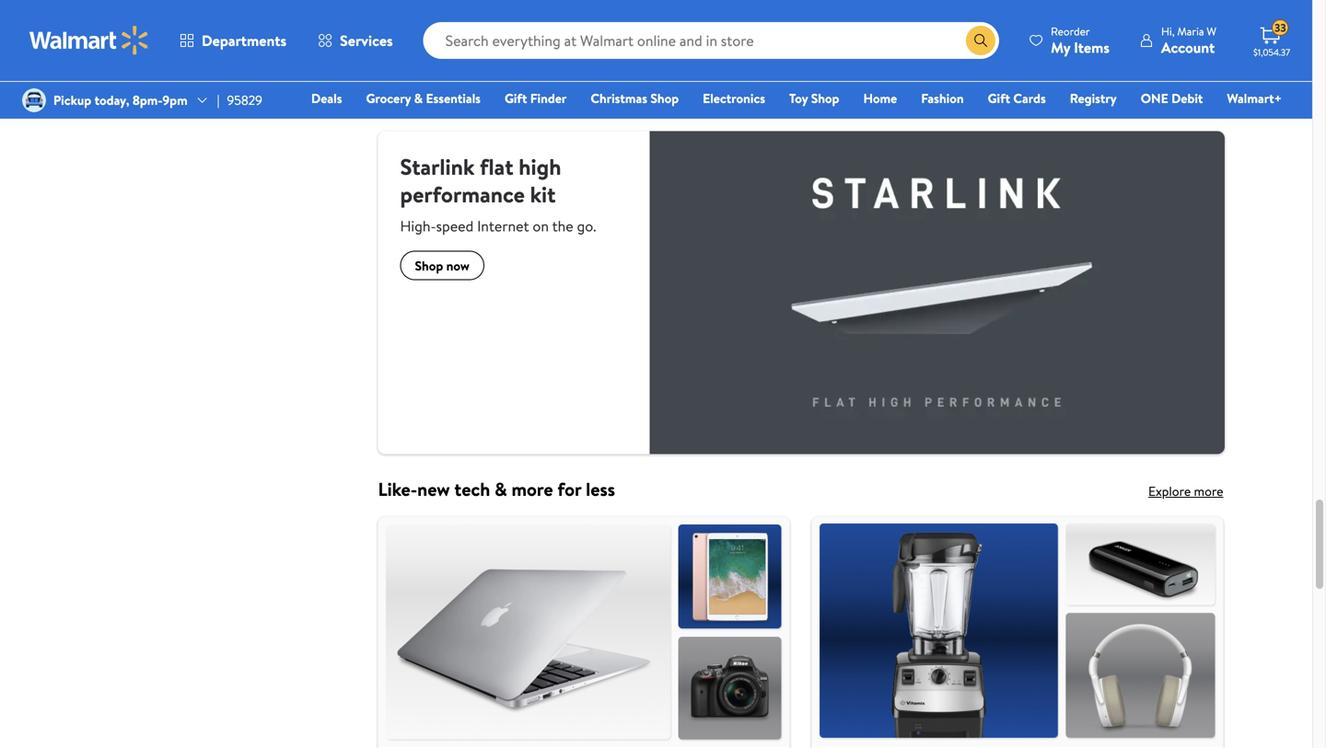 Task type: vqa. For each thing, say whether or not it's contained in the screenshot.
Roku
yes



Task type: describe. For each thing, give the bounding box(es) containing it.
sony link
[[667, 0, 790, 108]]

electronics
[[703, 89, 765, 107]]

go.
[[577, 216, 596, 236]]

0 horizontal spatial &
[[414, 89, 423, 107]]

Walmart Site-Wide search field
[[423, 22, 999, 59]]

w
[[1207, 23, 1217, 39]]

asus link
[[1101, 0, 1224, 108]]

high
[[519, 152, 561, 183]]

grocery
[[366, 89, 411, 107]]

essentials
[[426, 89, 481, 107]]

reorder
[[1051, 23, 1090, 39]]

pickup today, 8pm-9pm
[[53, 91, 188, 109]]

starlink flat high performance kit high-speed internet on the go.
[[400, 152, 596, 236]]

gopro link
[[523, 0, 645, 108]]

toy
[[789, 89, 808, 107]]

onn.
[[1004, 87, 1031, 107]]

like-new tech & more for less
[[378, 477, 615, 502]]

reorder my items
[[1051, 23, 1110, 58]]

asus
[[1144, 87, 1180, 107]]

new
[[417, 477, 450, 502]]

9pm
[[162, 91, 188, 109]]

registry
[[1070, 89, 1117, 107]]

christmas shop
[[591, 89, 679, 107]]

toy shop
[[789, 89, 840, 107]]

lg link
[[378, 0, 501, 108]]

1 horizontal spatial &
[[495, 477, 507, 502]]

hi,
[[1161, 23, 1175, 39]]

explore more link
[[1149, 483, 1224, 501]]

items
[[1074, 37, 1110, 58]]

gopro
[[563, 87, 605, 107]]

one
[[1141, 89, 1169, 107]]

gift finder link
[[496, 88, 575, 108]]

for
[[558, 477, 582, 502]]

8pm-
[[132, 91, 162, 109]]

explore
[[1149, 483, 1191, 501]]

my
[[1051, 37, 1071, 58]]

hi, maria w account
[[1161, 23, 1217, 58]]

2 list from the top
[[367, 517, 1235, 749]]

onn. link
[[956, 0, 1079, 108]]

2 list item from the left
[[801, 517, 1235, 749]]

today,
[[94, 91, 129, 109]]

performance
[[400, 179, 525, 210]]

home
[[863, 89, 897, 107]]

Search search field
[[423, 22, 999, 59]]

explore more
[[1149, 483, 1224, 501]]

lg
[[431, 87, 448, 107]]

finder
[[530, 89, 567, 107]]

christmas shop link
[[582, 88, 687, 108]]

now
[[446, 257, 470, 275]]

speed
[[436, 216, 474, 236]]

roku
[[857, 87, 889, 107]]

gift cards
[[988, 89, 1046, 107]]

walmart+
[[1227, 89, 1282, 107]]

like-
[[378, 477, 417, 502]]

electronics link
[[695, 88, 774, 108]]

sony
[[713, 87, 744, 107]]



Task type: locate. For each thing, give the bounding box(es) containing it.
departments
[[202, 30, 287, 51]]

1 horizontal spatial more
[[1194, 483, 1224, 501]]

shop right toy on the top right
[[811, 89, 840, 107]]

list item
[[367, 517, 801, 749], [801, 517, 1235, 749]]

33
[[1275, 20, 1286, 36]]

&
[[414, 89, 423, 107], [495, 477, 507, 502]]

list containing lg
[[367, 0, 1235, 108]]

shop right christmas
[[651, 89, 679, 107]]

fashion link
[[913, 88, 972, 108]]

the
[[552, 216, 574, 236]]

internet
[[477, 216, 529, 236]]

1 list item from the left
[[367, 517, 801, 749]]

toy shop link
[[781, 88, 848, 108]]

maria
[[1178, 23, 1204, 39]]

cards
[[1014, 89, 1046, 107]]

0 horizontal spatial shop
[[415, 257, 443, 275]]

0 vertical spatial &
[[414, 89, 423, 107]]

 image
[[22, 88, 46, 112]]

1 gift from the left
[[505, 89, 527, 107]]

kit
[[530, 179, 556, 210]]

christmas
[[591, 89, 648, 107]]

1 horizontal spatial gift
[[988, 89, 1010, 107]]

|
[[217, 91, 220, 109]]

starlink
[[400, 152, 475, 183]]

departments button
[[164, 18, 302, 63]]

0 horizontal spatial gift
[[505, 89, 527, 107]]

1 vertical spatial list
[[367, 517, 1235, 749]]

gift left the finder
[[505, 89, 527, 107]]

walmart+ link
[[1219, 88, 1290, 108]]

home link
[[855, 88, 906, 108]]

shop now link
[[400, 251, 484, 281]]

2 gift from the left
[[988, 89, 1010, 107]]

services button
[[302, 18, 409, 63]]

walmart image
[[29, 26, 149, 55]]

& right tech
[[495, 477, 507, 502]]

gift left cards in the top of the page
[[988, 89, 1010, 107]]

deals link
[[303, 88, 350, 108]]

more left for at the bottom of page
[[512, 477, 553, 502]]

shop left the 'now'
[[415, 257, 443, 275]]

search icon image
[[974, 33, 988, 48]]

95829
[[227, 91, 262, 109]]

2 horizontal spatial shop
[[811, 89, 840, 107]]

registry link
[[1062, 88, 1125, 108]]

shop now
[[415, 257, 470, 275]]

on
[[533, 216, 549, 236]]

gift finder
[[505, 89, 567, 107]]

list
[[367, 0, 1235, 108], [367, 517, 1235, 749]]

gift for gift cards
[[988, 89, 1010, 107]]

account
[[1161, 37, 1215, 58]]

shop
[[651, 89, 679, 107], [811, 89, 840, 107], [415, 257, 443, 275]]

more right explore
[[1194, 483, 1224, 501]]

1 list from the top
[[367, 0, 1235, 108]]

1 vertical spatial &
[[495, 477, 507, 502]]

grocery & essentials
[[366, 89, 481, 107]]

shop for christmas shop
[[651, 89, 679, 107]]

more
[[512, 477, 553, 502], [1194, 483, 1224, 501]]

one debit
[[1141, 89, 1203, 107]]

one debit link
[[1133, 88, 1212, 108]]

high-
[[400, 216, 436, 236]]

roku link
[[812, 0, 934, 108]]

pickup
[[53, 91, 91, 109]]

0 vertical spatial list
[[367, 0, 1235, 108]]

& left lg
[[414, 89, 423, 107]]

gift
[[505, 89, 527, 107], [988, 89, 1010, 107]]

less
[[586, 477, 615, 502]]

deals
[[311, 89, 342, 107]]

services
[[340, 30, 393, 51]]

tech
[[454, 477, 490, 502]]

| 95829
[[217, 91, 262, 109]]

flat
[[480, 152, 514, 183]]

0 horizontal spatial more
[[512, 477, 553, 502]]

shop for toy shop
[[811, 89, 840, 107]]

debit
[[1172, 89, 1203, 107]]

1 horizontal spatial shop
[[651, 89, 679, 107]]

gift cards link
[[980, 88, 1054, 108]]

grocery & essentials link
[[358, 88, 489, 108]]

fashion
[[921, 89, 964, 107]]

$1,054.37
[[1254, 46, 1290, 58]]

gift for gift finder
[[505, 89, 527, 107]]



